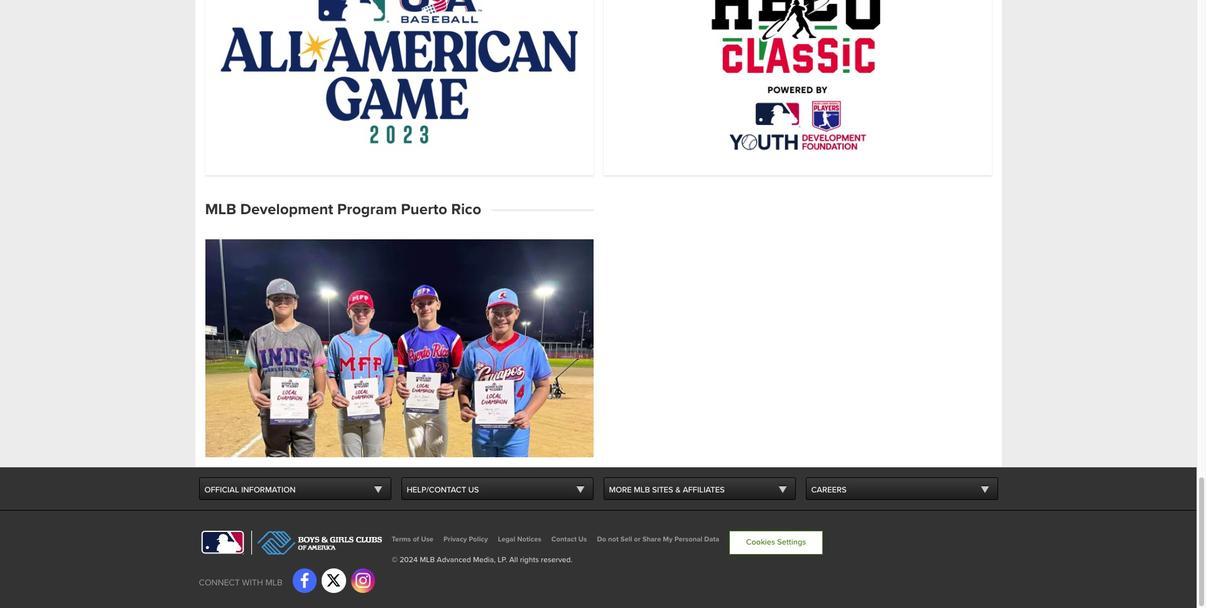 Task type: locate. For each thing, give the bounding box(es) containing it.
facebook image
[[297, 573, 312, 589]]

privacy
[[444, 536, 467, 544]]

do
[[597, 536, 607, 544]]

legal
[[498, 536, 516, 544]]

rights
[[520, 556, 539, 565]]

&
[[676, 485, 681, 495]]

all
[[510, 556, 518, 565]]

lp.
[[498, 556, 508, 565]]

program
[[337, 201, 397, 219]]

sites
[[653, 485, 674, 495]]

official information
[[205, 485, 296, 495]]

help/contact us
[[407, 485, 479, 495]]

more mlb sites & affiliates
[[609, 485, 725, 495]]

careers
[[812, 485, 847, 495]]

legal notices
[[498, 536, 542, 544]]

media,
[[473, 556, 496, 565]]

legal notices link
[[498, 536, 542, 544]]

2024
[[400, 556, 418, 565]]

terms
[[392, 536, 411, 544]]

help/contact us button
[[401, 478, 594, 500]]

cookies settings button
[[730, 531, 823, 555]]

with
[[242, 578, 263, 588]]

my
[[663, 536, 673, 544]]

contact us
[[552, 536, 587, 544]]

mlb inside popup button
[[634, 485, 650, 495]]

information
[[241, 485, 296, 495]]

settings
[[778, 538, 807, 548]]

share
[[643, 536, 661, 544]]

connect with mlb
[[199, 578, 283, 588]]

mlb
[[205, 201, 237, 219], [634, 485, 650, 495], [420, 556, 435, 565], [266, 578, 283, 588]]

official
[[205, 485, 239, 495]]

us
[[579, 536, 587, 544]]

© 2024 mlb advanced media, lp. all rights reserved.
[[392, 556, 573, 565]]

do not sell or share my personal data link
[[597, 536, 720, 544]]

reserved.
[[541, 556, 573, 565]]

help/contact
[[407, 485, 466, 495]]



Task type: vqa. For each thing, say whether or not it's contained in the screenshot.
the Standings link
no



Task type: describe. For each thing, give the bounding box(es) containing it.
privacy policy link
[[444, 536, 488, 544]]

of
[[413, 536, 419, 544]]

personal
[[675, 536, 703, 544]]

contact us link
[[552, 536, 587, 544]]

more mlb sites & affiliates button
[[604, 478, 796, 500]]

official information button
[[199, 478, 391, 500]]

x image
[[326, 573, 341, 589]]

instagram image
[[356, 573, 371, 589]]

notices
[[517, 536, 542, 544]]

contact
[[552, 536, 577, 544]]

rico
[[451, 201, 482, 219]]

do not sell or share my personal data cookies settings
[[597, 536, 807, 548]]

boys and girls club of america image
[[251, 531, 382, 555]]

©
[[392, 556, 398, 565]]

not
[[608, 536, 619, 544]]

careers button
[[806, 478, 998, 500]]

cookies
[[747, 538, 776, 548]]

more
[[609, 485, 632, 495]]

us
[[469, 485, 479, 495]]

connect
[[199, 578, 240, 588]]

terms of use link
[[392, 536, 434, 544]]

data
[[705, 536, 720, 544]]

terms of use
[[392, 536, 434, 544]]

mlb.com image
[[199, 531, 246, 555]]

privacy policy
[[444, 536, 488, 544]]

policy
[[469, 536, 488, 544]]

affiliates
[[683, 485, 725, 495]]

puerto
[[401, 201, 448, 219]]

mlb development program puerto rico
[[205, 201, 482, 219]]

development
[[240, 201, 334, 219]]

advanced
[[437, 556, 471, 565]]

or
[[634, 536, 641, 544]]

use
[[421, 536, 434, 544]]

sell
[[621, 536, 633, 544]]



